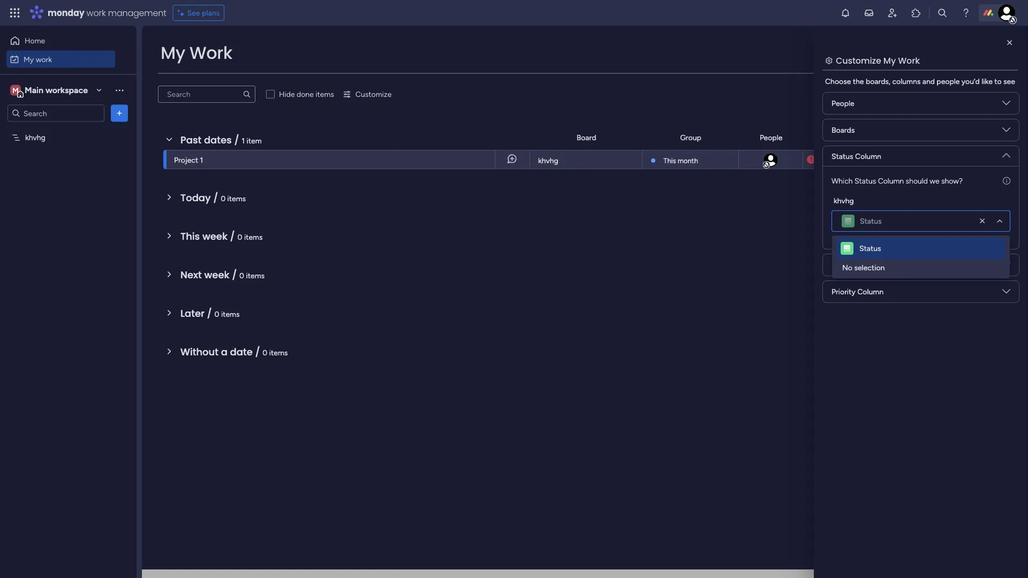 Task type: describe. For each thing, give the bounding box(es) containing it.
workspace selection element
[[10, 84, 89, 98]]

this for week
[[180, 229, 200, 243]]

inbox image
[[864, 7, 875, 18]]

/ left item
[[234, 133, 239, 147]]

and
[[923, 77, 935, 86]]

project 1
[[174, 155, 203, 164]]

this for month
[[664, 156, 676, 165]]

items inside next week / 0 items
[[246, 271, 265, 280]]

/ up next week / 0 items at the top of page
[[230, 229, 235, 243]]

columns
[[893, 77, 921, 86]]

customize for customize
[[356, 90, 392, 99]]

gary orlando image
[[998, 4, 1015, 21]]

items right done
[[316, 90, 334, 99]]

no
[[842, 263, 853, 272]]

which
[[832, 176, 853, 185]]

09:00
[[846, 155, 865, 164]]

my work button
[[6, 51, 115, 68]]

khvhg link
[[537, 151, 636, 170]]

choose
[[825, 77, 851, 86]]

see plans button
[[173, 5, 224, 21]]

dapulse dropdown down arrow image for date column
[[1003, 261, 1011, 273]]

/ right today at the top left of page
[[213, 191, 218, 205]]

v2 overdue deadline image
[[807, 155, 816, 165]]

0 inside without a date / 0 items
[[263, 348, 267, 357]]

my work
[[24, 55, 52, 64]]

items inside later / 0 items
[[221, 310, 240, 319]]

home button
[[6, 32, 115, 49]]

month
[[678, 156, 698, 165]]

main content containing past dates /
[[142, 26, 1028, 578]]

home
[[25, 36, 45, 45]]

week for this
[[202, 229, 228, 243]]

board
[[577, 133, 596, 142]]

0 inside next week / 0 items
[[239, 271, 244, 280]]

workspace options image
[[114, 85, 125, 95]]

column for status column
[[855, 152, 882, 161]]

dates
[[204, 133, 232, 147]]

week for next
[[204, 268, 229, 282]]

this week / 0 items
[[180, 229, 263, 243]]

main workspace
[[25, 85, 88, 95]]

invite members image
[[887, 7, 898, 18]]

show?
[[942, 176, 963, 185]]

priority column
[[832, 287, 884, 296]]

0 inside today / 0 items
[[221, 194, 226, 203]]

boards
[[832, 126, 855, 135]]

monday
[[48, 7, 84, 19]]

we
[[930, 176, 940, 185]]

main
[[25, 85, 43, 95]]

past dates / 1 item
[[180, 133, 262, 147]]

without a date / 0 items
[[180, 345, 288, 359]]

search everything image
[[937, 7, 948, 18]]

selection
[[854, 263, 885, 272]]

which status column should we show?
[[832, 176, 963, 185]]

1 inside 'past dates / 1 item'
[[242, 136, 245, 145]]

my work
[[161, 41, 232, 65]]

select product image
[[10, 7, 20, 18]]

khvhg heading
[[834, 195, 854, 206]]

the
[[853, 77, 864, 86]]

my for my work
[[24, 55, 34, 64]]

see plans
[[187, 8, 220, 17]]

management
[[108, 7, 166, 19]]

next
[[180, 268, 202, 282]]

today
[[180, 191, 211, 205]]

item
[[247, 136, 262, 145]]

items inside without a date / 0 items
[[269, 348, 288, 357]]

without
[[180, 345, 219, 359]]

search image
[[243, 90, 251, 99]]

date column
[[832, 261, 876, 270]]

options image
[[114, 108, 125, 119]]



Task type: locate. For each thing, give the bounding box(es) containing it.
0 vertical spatial date
[[833, 133, 849, 142]]

status
[[905, 133, 927, 142], [832, 152, 854, 161], [855, 176, 876, 185], [860, 217, 882, 226], [860, 244, 881, 253]]

/ right date
[[255, 345, 260, 359]]

1 vertical spatial priority
[[832, 287, 856, 296]]

m
[[12, 86, 19, 95]]

column left should
[[878, 176, 904, 185]]

choose the boards, columns and people you'd like to see
[[825, 77, 1015, 86]]

workspace image
[[10, 84, 21, 96]]

work right monday
[[87, 7, 106, 19]]

my down home
[[24, 55, 34, 64]]

date
[[833, 133, 849, 142], [832, 261, 848, 270]]

1 vertical spatial customize
[[356, 90, 392, 99]]

15,
[[836, 155, 844, 164]]

0 down the this week / 0 items
[[239, 271, 244, 280]]

work inside "button"
[[36, 55, 52, 64]]

column up "priority column"
[[850, 261, 876, 270]]

0 right today at the top left of page
[[221, 194, 226, 203]]

column down selection
[[858, 287, 884, 296]]

0 inside the this week / 0 items
[[238, 232, 242, 242]]

2 vertical spatial khvhg
[[834, 196, 854, 205]]

items
[[316, 90, 334, 99], [227, 194, 246, 203], [244, 232, 263, 242], [246, 271, 265, 280], [221, 310, 240, 319], [269, 348, 288, 357]]

1 vertical spatial work
[[36, 55, 52, 64]]

items down the this week / 0 items
[[246, 271, 265, 280]]

people
[[832, 99, 855, 108], [760, 133, 783, 142]]

items inside the this week / 0 items
[[244, 232, 263, 242]]

dapulse dropdown down arrow image for status column
[[1003, 147, 1011, 159]]

week down today / 0 items
[[202, 229, 228, 243]]

my up boards,
[[884, 54, 896, 66]]

khvhg for khvhg 'link'
[[538, 156, 559, 165]]

nov 15, 09:00 am
[[821, 155, 877, 164]]

date for date
[[833, 133, 849, 142]]

/
[[234, 133, 239, 147], [213, 191, 218, 205], [230, 229, 235, 243], [232, 268, 237, 282], [207, 307, 212, 320], [255, 345, 260, 359]]

0 horizontal spatial 1
[[200, 155, 203, 164]]

khvhg inside "group"
[[834, 196, 854, 205]]

work
[[189, 41, 232, 65], [898, 54, 920, 66]]

1 left item
[[242, 136, 245, 145]]

work up columns
[[898, 54, 920, 66]]

1 horizontal spatial work
[[898, 54, 920, 66]]

0 right date
[[263, 348, 267, 357]]

later / 0 items
[[180, 307, 240, 320]]

0 vertical spatial this
[[664, 156, 676, 165]]

work for monday
[[87, 7, 106, 19]]

2 dapulse dropdown down arrow image from the top
[[1003, 147, 1011, 159]]

column for priority column
[[858, 287, 884, 296]]

status column
[[832, 152, 882, 161]]

customize inside customize button
[[356, 90, 392, 99]]

priority for priority
[[979, 133, 1003, 142]]

1 horizontal spatial 1
[[242, 136, 245, 145]]

4 dapulse dropdown down arrow image from the top
[[1003, 288, 1011, 300]]

priority for priority column
[[832, 287, 856, 296]]

date
[[230, 345, 253, 359]]

date up 15,
[[833, 133, 849, 142]]

like
[[982, 77, 993, 86]]

0 vertical spatial priority
[[979, 133, 1003, 142]]

None search field
[[158, 86, 255, 103]]

1 vertical spatial week
[[204, 268, 229, 282]]

1 horizontal spatial this
[[664, 156, 676, 165]]

work for my
[[36, 55, 52, 64]]

see
[[1004, 77, 1015, 86]]

date left selection
[[832, 261, 848, 270]]

past
[[180, 133, 202, 147]]

/ down the this week / 0 items
[[232, 268, 237, 282]]

today / 0 items
[[180, 191, 246, 205]]

group
[[680, 133, 702, 142]]

0 horizontal spatial this
[[180, 229, 200, 243]]

0 horizontal spatial khvhg
[[25, 133, 45, 142]]

1 horizontal spatial people
[[832, 99, 855, 108]]

this
[[664, 156, 676, 165], [180, 229, 200, 243]]

notifications image
[[840, 7, 851, 18]]

0 vertical spatial customize
[[836, 54, 881, 66]]

1 horizontal spatial khvhg
[[538, 156, 559, 165]]

done
[[297, 90, 314, 99]]

/ right later
[[207, 307, 212, 320]]

should
[[906, 176, 928, 185]]

monday work management
[[48, 7, 166, 19]]

khvhg list box
[[0, 126, 137, 291]]

0 vertical spatial people
[[832, 99, 855, 108]]

date for date column
[[832, 261, 848, 270]]

khvhg inside list box
[[25, 133, 45, 142]]

no selection
[[842, 263, 885, 272]]

khvhg for khvhg "group"
[[834, 196, 854, 205]]

0 vertical spatial 1
[[242, 136, 245, 145]]

work down plans
[[189, 41, 232, 65]]

apps image
[[911, 7, 922, 18]]

this up next
[[180, 229, 200, 243]]

customize button
[[338, 86, 396, 103]]

see
[[187, 8, 200, 17]]

customize for customize my work
[[836, 54, 881, 66]]

help image
[[961, 7, 972, 18]]

customize my work
[[836, 54, 920, 66]]

0 horizontal spatial people
[[760, 133, 783, 142]]

1 vertical spatial khvhg
[[538, 156, 559, 165]]

dapulse dropdown down arrow image
[[1003, 99, 1011, 111], [1003, 147, 1011, 159], [1003, 261, 1011, 273], [1003, 288, 1011, 300]]

am
[[867, 155, 877, 164]]

1
[[242, 136, 245, 145], [200, 155, 203, 164]]

0 horizontal spatial customize
[[356, 90, 392, 99]]

people up gary orlando image
[[760, 133, 783, 142]]

next week / 0 items
[[180, 268, 265, 282]]

items right date
[[269, 348, 288, 357]]

1 vertical spatial 1
[[200, 155, 203, 164]]

work down home
[[36, 55, 52, 64]]

this left month
[[664, 156, 676, 165]]

option
[[0, 128, 137, 130]]

people
[[937, 77, 960, 86]]

1 horizontal spatial customize
[[836, 54, 881, 66]]

Search in workspace field
[[22, 107, 89, 119]]

hide done items
[[279, 90, 334, 99]]

items up next week / 0 items at the top of page
[[244, 232, 263, 242]]

1 horizontal spatial my
[[161, 41, 185, 65]]

people down choose
[[832, 99, 855, 108]]

2 horizontal spatial my
[[884, 54, 896, 66]]

1 vertical spatial people
[[760, 133, 783, 142]]

week right next
[[204, 268, 229, 282]]

main content
[[142, 26, 1028, 578]]

0 horizontal spatial work
[[189, 41, 232, 65]]

0
[[221, 194, 226, 203], [238, 232, 242, 242], [239, 271, 244, 280], [215, 310, 219, 319], [263, 348, 267, 357]]

0 horizontal spatial priority
[[832, 287, 856, 296]]

0 vertical spatial work
[[87, 7, 106, 19]]

dapulse dropdown down arrow image
[[1003, 126, 1011, 138]]

3 dapulse dropdown down arrow image from the top
[[1003, 261, 1011, 273]]

this month
[[664, 156, 698, 165]]

2 horizontal spatial khvhg
[[834, 196, 854, 205]]

1 dapulse dropdown down arrow image from the top
[[1003, 99, 1011, 111]]

khvhg
[[25, 133, 45, 142], [538, 156, 559, 165], [834, 196, 854, 205]]

a
[[221, 345, 228, 359]]

1 vertical spatial this
[[180, 229, 200, 243]]

0 inside later / 0 items
[[215, 310, 219, 319]]

1 horizontal spatial work
[[87, 7, 106, 19]]

column right 15,
[[855, 152, 882, 161]]

week
[[202, 229, 228, 243], [204, 268, 229, 282]]

my inside "button"
[[24, 55, 34, 64]]

plans
[[202, 8, 220, 17]]

0 vertical spatial week
[[202, 229, 228, 243]]

my down see plans button
[[161, 41, 185, 65]]

status inside khvhg "group"
[[860, 217, 882, 226]]

boards,
[[866, 77, 891, 86]]

later
[[180, 307, 205, 320]]

items right later
[[221, 310, 240, 319]]

1 vertical spatial date
[[832, 261, 848, 270]]

nov
[[821, 155, 834, 164]]

workspace
[[45, 85, 88, 95]]

dapulse dropdown down arrow image for people
[[1003, 99, 1011, 111]]

my for my work
[[161, 41, 185, 65]]

0 vertical spatial khvhg
[[25, 133, 45, 142]]

gary orlando image
[[763, 152, 779, 168]]

column for date column
[[850, 261, 876, 270]]

dapulse dropdown down arrow image for priority column
[[1003, 288, 1011, 300]]

my
[[161, 41, 185, 65], [884, 54, 896, 66], [24, 55, 34, 64]]

0 horizontal spatial work
[[36, 55, 52, 64]]

1 horizontal spatial priority
[[979, 133, 1003, 142]]

to
[[995, 77, 1002, 86]]

Filter dashboard by text search field
[[158, 86, 255, 103]]

you'd
[[962, 77, 980, 86]]

0 up next week / 0 items at the top of page
[[238, 232, 242, 242]]

none search field inside main content
[[158, 86, 255, 103]]

0 right later
[[215, 310, 219, 319]]

v2 info image
[[1003, 175, 1011, 186]]

1 right project
[[200, 155, 203, 164]]

project
[[174, 155, 198, 164]]

0 horizontal spatial my
[[24, 55, 34, 64]]

column
[[855, 152, 882, 161], [878, 176, 904, 185], [850, 261, 876, 270], [858, 287, 884, 296]]

hide
[[279, 90, 295, 99]]

priority
[[979, 133, 1003, 142], [832, 287, 856, 296]]

khvhg group
[[832, 195, 1011, 232]]

work
[[87, 7, 106, 19], [36, 55, 52, 64]]

items inside today / 0 items
[[227, 194, 246, 203]]

customize
[[836, 54, 881, 66], [356, 90, 392, 99]]

khvhg inside 'link'
[[538, 156, 559, 165]]

items up the this week / 0 items
[[227, 194, 246, 203]]



Task type: vqa. For each thing, say whether or not it's contained in the screenshot.
the Deutsch
no



